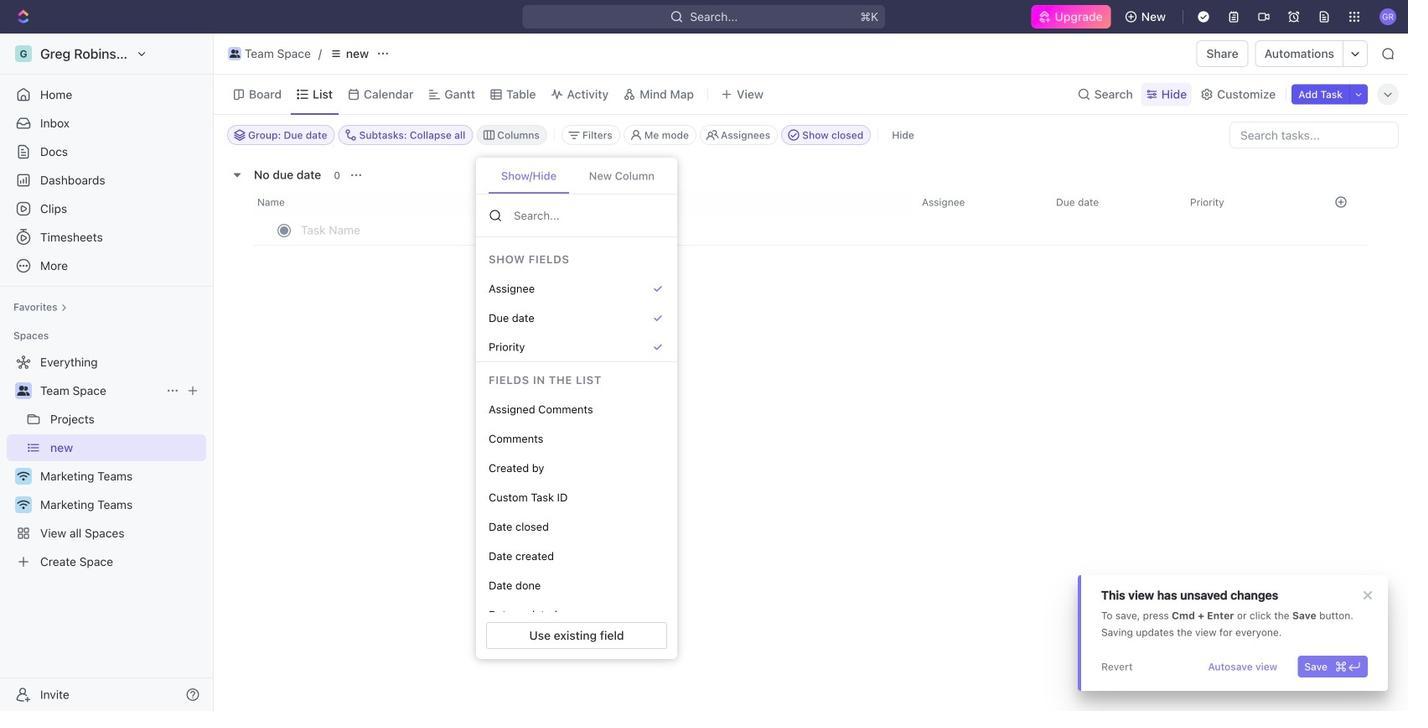 Task type: describe. For each thing, give the bounding box(es) containing it.
Search tasks... text field
[[1231, 122, 1399, 148]]

Task Name text field
[[301, 216, 791, 243]]

Search field
[[512, 208, 664, 223]]



Task type: locate. For each thing, give the bounding box(es) containing it.
1 horizontal spatial user group image
[[230, 49, 240, 58]]

0 horizontal spatial user group image
[[17, 386, 30, 396]]

1 vertical spatial user group image
[[17, 386, 30, 396]]

0 vertical spatial user group image
[[230, 49, 240, 58]]

user group image inside tree
[[17, 386, 30, 396]]

tab list
[[476, 158, 678, 195]]

user group image
[[230, 49, 240, 58], [17, 386, 30, 396]]

sidebar navigation
[[0, 34, 217, 711]]

greg robinson's workspace, , element
[[15, 45, 32, 62]]

tree
[[7, 349, 206, 575]]

tree inside sidebar navigation
[[7, 349, 206, 575]]



Task type: vqa. For each thing, say whether or not it's contained in the screenshot.
User Group image
yes



